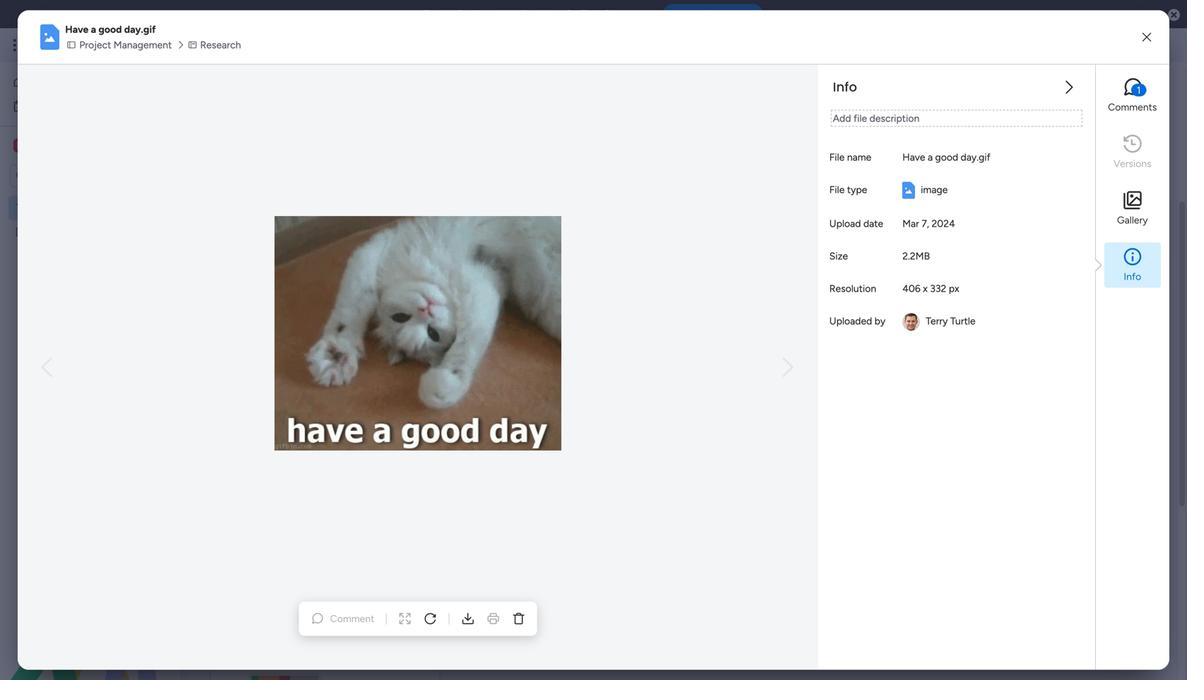 Task type: describe. For each thing, give the bounding box(es) containing it.
0 horizontal spatial terry turtle image
[[903, 313, 920, 331]]

0 vertical spatial 7,
[[922, 218, 929, 230]]

file for file name
[[830, 151, 845, 163]]

1 horizontal spatial 1
[[307, 294, 311, 306]]

gallery inside field
[[266, 219, 312, 237]]

see plans image
[[234, 37, 247, 53]]

7, inside main content
[[347, 390, 355, 402]]

1 horizontal spatial terry turtle image
[[1148, 34, 1170, 57]]

now!
[[718, 8, 740, 20]]

m
[[16, 140, 25, 152]]

files gallery
[[235, 219, 312, 237]]

1 horizontal spatial 2024
[[932, 218, 955, 230]]

file inside main content
[[314, 294, 327, 306]]

0 vertical spatial have a good day.gif
[[65, 23, 156, 35]]

project management button
[[65, 37, 176, 53]]

enable now!
[[686, 8, 740, 20]]

files gallery button
[[305, 366, 374, 382]]

mar 7, 2024 inside main content
[[328, 390, 381, 402]]

search image
[[342, 269, 353, 280]]

date
[[864, 218, 883, 230]]

resolution
[[830, 283, 876, 295]]

406 x 332 px
[[903, 283, 959, 295]]

Files Gallery field
[[231, 219, 316, 238]]

description
[[870, 112, 920, 124]]

add file description
[[833, 112, 920, 124]]

invite
[[1092, 79, 1117, 91]]

research
[[200, 39, 241, 51]]

none search field inside main content
[[230, 263, 359, 286]]

0 horizontal spatial info
[[833, 78, 857, 96]]

uploaded
[[830, 315, 872, 327]]

research button
[[186, 37, 245, 53]]

2.2mb
[[903, 250, 930, 262]]

public board image
[[15, 225, 28, 239]]

gallery layout group
[[898, 263, 952, 286]]

monday
[[63, 37, 111, 53]]

1 comments
[[1108, 84, 1157, 113]]

type
[[847, 184, 867, 196]]

this
[[582, 8, 601, 20]]

dapulse close image
[[1168, 8, 1180, 23]]

terry turtle
[[926, 315, 976, 327]]

invite / 2 button
[[1066, 73, 1138, 96]]

good inside main content
[[343, 345, 369, 359]]

px
[[949, 283, 959, 295]]

.gif
[[391, 345, 408, 359]]

file type
[[830, 184, 867, 196]]

upload date
[[830, 218, 883, 230]]

computer
[[603, 8, 652, 20]]

desktop
[[458, 8, 498, 20]]

/
[[1120, 79, 1123, 91]]

m button
[[10, 134, 138, 158]]

enable for enable desktop notifications on this computer
[[424, 8, 456, 20]]

gallery button
[[1104, 186, 1161, 231]]

info inside button
[[1124, 271, 1141, 283]]

1 vertical spatial good
[[935, 151, 958, 163]]

add
[[833, 112, 851, 124]]

0 horizontal spatial 1
[[271, 294, 275, 306]]

select product image
[[13, 38, 27, 52]]

a inside main content
[[334, 345, 340, 359]]

2
[[1126, 79, 1131, 91]]

x
[[923, 283, 928, 295]]

by
[[875, 315, 886, 327]]

name
[[847, 151, 872, 163]]

work
[[114, 37, 140, 53]]

mar inside main content
[[328, 390, 345, 402]]

management
[[114, 39, 172, 51]]



Task type: locate. For each thing, give the bounding box(es) containing it.
comments
[[1108, 101, 1157, 113]]

have a good day .gif
[[305, 345, 408, 359]]

project
[[79, 39, 111, 51]]

list box
[[0, 193, 180, 435]]

0 horizontal spatial day.gif
[[124, 23, 156, 35]]

0 horizontal spatial mar
[[328, 390, 345, 402]]

1 horizontal spatial file
[[854, 112, 867, 124]]

0 vertical spatial terry turtle image
[[1148, 34, 1170, 57]]

Search for files search field
[[230, 263, 359, 286]]

1 vertical spatial file
[[314, 294, 327, 306]]

a up project
[[91, 23, 96, 35]]

gallery
[[1117, 214, 1148, 226], [266, 219, 312, 237]]

0 horizontal spatial have a good day.gif
[[65, 23, 156, 35]]

info down "gallery" button
[[1124, 271, 1141, 283]]

file right of
[[314, 294, 327, 306]]

have a good day.gif up image
[[903, 151, 991, 163]]

1 enable from the left
[[424, 8, 456, 20]]

0 horizontal spatial 2024
[[357, 390, 381, 402]]

good up gallery
[[343, 345, 369, 359]]

info
[[833, 78, 857, 96], [1124, 271, 1141, 283]]

0 horizontal spatial file
[[314, 294, 327, 306]]

1
[[1137, 84, 1141, 96], [271, 294, 275, 306], [307, 294, 311, 306]]

have a good day.gif
[[65, 23, 156, 35], [903, 151, 991, 163]]

files
[[235, 219, 263, 237], [319, 368, 339, 380]]

1 horizontal spatial mar 7, 2024
[[903, 218, 955, 230]]

1 horizontal spatial have a good day.gif
[[903, 151, 991, 163]]

more dots image
[[413, 631, 423, 641]]

406
[[903, 283, 921, 295]]

a
[[91, 23, 96, 35], [928, 151, 933, 163], [334, 345, 340, 359]]

1 horizontal spatial good
[[343, 345, 369, 359]]

completion
[[235, 626, 311, 644]]

0 vertical spatial 2024
[[932, 218, 955, 230]]

0 horizontal spatial 7,
[[347, 390, 355, 402]]

image
[[921, 184, 948, 196]]

gallery up info button
[[1117, 214, 1148, 226]]

good up project management button
[[99, 23, 122, 35]]

0 vertical spatial good
[[99, 23, 122, 35]]

0 vertical spatial day.gif
[[124, 23, 156, 35]]

size
[[830, 250, 848, 262]]

2 horizontal spatial 1
[[1137, 84, 1141, 96]]

project management
[[79, 39, 172, 51]]

a up files gallery button
[[334, 345, 340, 359]]

gallery
[[341, 368, 370, 380]]

gallery up search for files search box
[[266, 219, 312, 237]]

files inside field
[[235, 219, 263, 237]]

7, up 2.2mb
[[922, 218, 929, 230]]

enable inside 'button'
[[686, 8, 715, 20]]

enable now! button
[[663, 4, 763, 25]]

1 horizontal spatial day.gif
[[961, 151, 991, 163]]

main content
[[187, 200, 1187, 681]]

upload
[[830, 218, 861, 230]]

have
[[65, 23, 89, 35], [903, 151, 925, 163], [305, 345, 331, 359]]

file left the name
[[830, 151, 845, 163]]

2 enable from the left
[[686, 8, 715, 20]]

lottie animation element
[[0, 538, 180, 681]]

info up "add"
[[833, 78, 857, 96]]

have up monday at the left
[[65, 23, 89, 35]]

on
[[565, 8, 579, 20]]

gallery inside button
[[1117, 214, 1148, 226]]

2 file from the top
[[830, 184, 845, 196]]

1 vertical spatial 7,
[[347, 390, 355, 402]]

1 vertical spatial have a good day.gif
[[903, 151, 991, 163]]

7,
[[922, 218, 929, 230], [347, 390, 355, 402]]

0 horizontal spatial have
[[65, 23, 89, 35]]

1 inside 1 comments
[[1137, 84, 1141, 96]]

files inside button
[[319, 368, 339, 380]]

terry turtle image down dapulse close image
[[1148, 34, 1170, 57]]

mar up 2.2mb
[[903, 218, 919, 230]]

out
[[278, 294, 293, 306]]

file right "add"
[[854, 112, 867, 124]]

showing 1 out of 1 file
[[230, 294, 327, 306]]

332
[[930, 283, 947, 295]]

1 file from the top
[[830, 151, 845, 163]]

enable left desktop on the left of the page
[[424, 8, 456, 20]]

workspace image
[[13, 138, 28, 153]]

have up image
[[903, 151, 925, 163]]

1 vertical spatial day.gif
[[961, 151, 991, 163]]

1 vertical spatial 2024
[[357, 390, 381, 402]]

management
[[143, 37, 220, 53]]

0 vertical spatial mar
[[903, 218, 919, 230]]

0 vertical spatial file
[[854, 112, 867, 124]]

a up image
[[928, 151, 933, 163]]

2 vertical spatial have
[[305, 345, 331, 359]]

1 vertical spatial files
[[319, 368, 339, 380]]

1 vertical spatial file
[[830, 184, 845, 196]]

0 horizontal spatial mar 7, 2024
[[328, 390, 381, 402]]

have inside main content
[[305, 345, 331, 359]]

None search field
[[230, 263, 359, 286]]

1 horizontal spatial enable
[[686, 8, 715, 20]]

0 horizontal spatial files
[[235, 219, 263, 237]]

0 vertical spatial mar 7, 2024
[[903, 218, 955, 230]]

1 horizontal spatial gallery
[[1117, 214, 1148, 226]]

2024
[[932, 218, 955, 230], [357, 390, 381, 402]]

terry
[[926, 315, 948, 327]]

files for files gallery
[[235, 219, 263, 237]]

1 horizontal spatial info
[[1124, 271, 1141, 283]]

file left type
[[830, 184, 845, 196]]

1 vertical spatial mar
[[328, 390, 345, 402]]

1 right of
[[307, 294, 311, 306]]

invite / 2
[[1092, 79, 1131, 91]]

2 horizontal spatial a
[[928, 151, 933, 163]]

day.gif
[[124, 23, 156, 35], [961, 151, 991, 163]]

have up files gallery button
[[305, 345, 331, 359]]

enable for enable now!
[[686, 8, 715, 20]]

option
[[0, 195, 180, 198]]

file
[[830, 151, 845, 163], [830, 184, 845, 196]]

files left gallery
[[319, 368, 339, 380]]

2 horizontal spatial good
[[935, 151, 958, 163]]

2024 down gallery
[[357, 390, 381, 402]]

Completion field
[[231, 626, 314, 645]]

2024 down image
[[932, 218, 955, 230]]

2024 inside main content
[[357, 390, 381, 402]]

2 vertical spatial a
[[334, 345, 340, 359]]

files for files gallery
[[319, 368, 339, 380]]

2 horizontal spatial have
[[903, 151, 925, 163]]

uploaded by
[[830, 315, 886, 327]]

0 vertical spatial file
[[830, 151, 845, 163]]

1 left out
[[271, 294, 275, 306]]

good
[[99, 23, 122, 35], [935, 151, 958, 163], [343, 345, 369, 359]]

1 vertical spatial mar 7, 2024
[[328, 390, 381, 402]]

enable left now!
[[686, 8, 715, 20]]

0 horizontal spatial enable
[[424, 8, 456, 20]]

1 horizontal spatial 7,
[[922, 218, 929, 230]]

0 horizontal spatial a
[[91, 23, 96, 35]]

0 horizontal spatial good
[[99, 23, 122, 35]]

day
[[372, 345, 391, 359]]

file for file type
[[830, 184, 845, 196]]

0 vertical spatial files
[[235, 219, 263, 237]]

0 vertical spatial a
[[91, 23, 96, 35]]

0 vertical spatial have
[[65, 23, 89, 35]]

1 right 2
[[1137, 84, 1141, 96]]

files gallery
[[319, 368, 370, 380]]

1 horizontal spatial files
[[319, 368, 339, 380]]

lottie animation image
[[0, 538, 180, 681]]

mar down files gallery button
[[328, 390, 345, 402]]

terry turtle image
[[1148, 34, 1170, 57], [903, 313, 920, 331]]

mar
[[903, 218, 919, 230], [328, 390, 345, 402]]

enable
[[424, 8, 456, 20], [686, 8, 715, 20]]

main content containing files gallery
[[187, 200, 1187, 681]]

1 vertical spatial a
[[928, 151, 933, 163]]

files up search for files search box
[[235, 219, 263, 237]]

mar 7, 2024 down gallery
[[328, 390, 381, 402]]

1 horizontal spatial a
[[334, 345, 340, 359]]

monday work management
[[63, 37, 220, 53]]

have a good day.gif up project management button
[[65, 23, 156, 35]]

good up image
[[935, 151, 958, 163]]

mar 7, 2024
[[903, 218, 955, 230], [328, 390, 381, 402]]

terry turtle image left terry
[[903, 313, 920, 331]]

turtle
[[950, 315, 976, 327]]

1 vertical spatial have
[[903, 151, 925, 163]]

notifications
[[500, 8, 562, 20]]

file
[[854, 112, 867, 124], [314, 294, 327, 306]]

7, down gallery
[[347, 390, 355, 402]]

showing
[[230, 294, 269, 306]]

info button
[[1104, 243, 1161, 288]]

1 horizontal spatial have
[[305, 345, 331, 359]]

2 vertical spatial good
[[343, 345, 369, 359]]

1 horizontal spatial mar
[[903, 218, 919, 230]]

file name
[[830, 151, 872, 163]]

mar 7, 2024 down image
[[903, 218, 955, 230]]

1 vertical spatial terry turtle image
[[903, 313, 920, 331]]

of
[[295, 294, 305, 306]]

0 vertical spatial info
[[833, 78, 857, 96]]

0 horizontal spatial gallery
[[266, 219, 312, 237]]

enable desktop notifications on this computer
[[424, 8, 652, 20]]

1 vertical spatial info
[[1124, 271, 1141, 283]]



Task type: vqa. For each thing, say whether or not it's contained in the screenshot.
a inside the "main content"
yes



